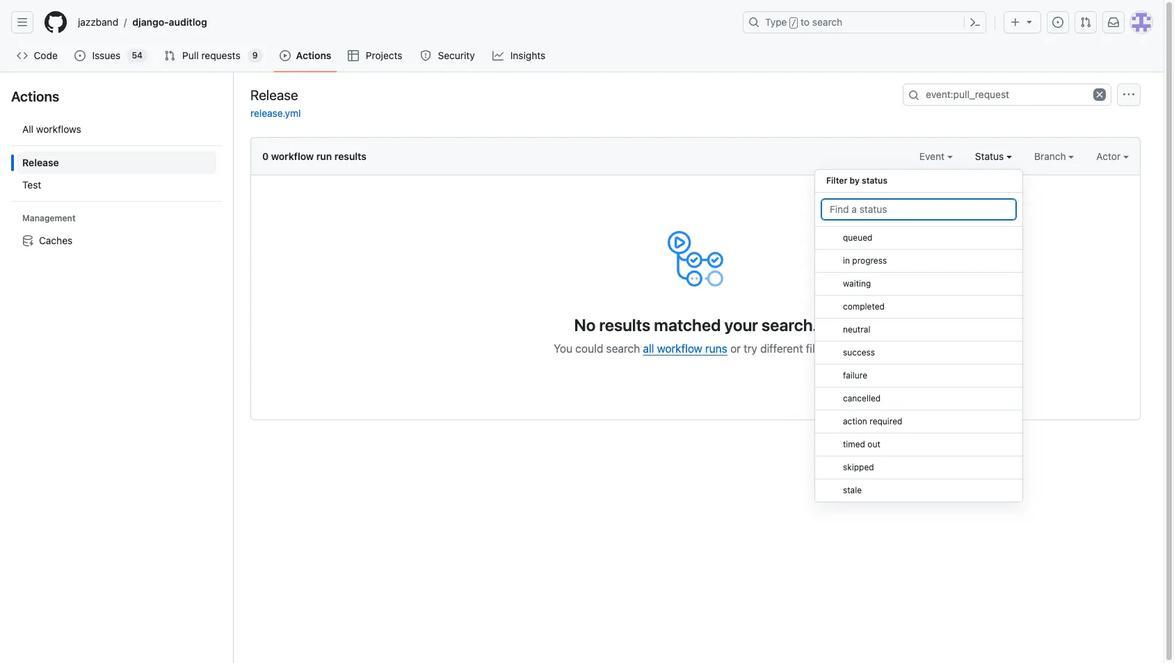 Task type: vqa. For each thing, say whether or not it's contained in the screenshot.
verified image
no



Task type: describe. For each thing, give the bounding box(es) containing it.
caches link
[[17, 230, 216, 252]]

shield image
[[420, 50, 432, 61]]

security
[[438, 49, 475, 61]]

security link
[[415, 45, 482, 66]]

required
[[870, 416, 903, 427]]

projects link
[[343, 45, 409, 66]]

0 horizontal spatial results
[[335, 150, 367, 162]]

success
[[844, 347, 876, 358]]

waiting link
[[816, 273, 1023, 296]]

actions link
[[274, 45, 337, 66]]

code image
[[17, 50, 28, 61]]

0 vertical spatial release
[[251, 87, 298, 103]]

or
[[731, 342, 741, 355]]

completed
[[844, 301, 885, 312]]

9
[[253, 50, 258, 61]]

git pull request image
[[1081, 17, 1092, 28]]

projects
[[366, 49, 403, 61]]

github actions image
[[668, 231, 724, 287]]

workflows
[[36, 123, 81, 135]]

all
[[643, 342, 655, 355]]

action required link
[[816, 411, 1023, 434]]

jazzband link
[[72, 11, 124, 33]]

type
[[766, 16, 788, 28]]

list containing jazzband
[[72, 11, 735, 33]]

timed
[[844, 439, 866, 450]]

cancelled
[[844, 393, 881, 404]]

1 horizontal spatial workflow
[[657, 342, 703, 355]]

failure
[[844, 370, 868, 381]]

issue opened image for git pull request icon
[[75, 50, 86, 61]]

notifications image
[[1109, 17, 1120, 28]]

runs
[[706, 342, 728, 355]]

try
[[744, 342, 758, 355]]

event
[[920, 150, 948, 162]]

all workflows
[[22, 123, 81, 135]]

issues
[[92, 49, 121, 61]]

all workflows link
[[17, 118, 216, 141]]

filters.
[[807, 342, 838, 355]]

release.yml link
[[251, 107, 301, 119]]

in progress
[[844, 255, 888, 266]]

54
[[132, 50, 143, 61]]

status button
[[976, 149, 1013, 164]]

test
[[22, 179, 41, 191]]

0 horizontal spatial actions
[[11, 88, 59, 104]]

0 horizontal spatial workflow
[[271, 150, 314, 162]]

requests
[[201, 49, 241, 61]]

actor button
[[1097, 149, 1130, 164]]

run
[[317, 150, 332, 162]]

action
[[844, 416, 868, 427]]

/ for type
[[792, 18, 797, 28]]

status
[[976, 150, 1007, 162]]

0
[[262, 150, 269, 162]]

search image
[[909, 90, 920, 101]]

stale link
[[816, 480, 1023, 503]]

table image
[[348, 50, 359, 61]]

skipped link
[[816, 457, 1023, 480]]

issue opened image for git pull request image at the right top of the page
[[1053, 17, 1064, 28]]

clear filters image
[[1094, 88, 1107, 101]]

filter by status
[[827, 175, 888, 186]]

your
[[725, 315, 759, 335]]

all
[[22, 123, 33, 135]]

pull requests
[[182, 49, 241, 61]]

actor
[[1097, 150, 1124, 162]]

plus image
[[1011, 17, 1022, 28]]

graph image
[[493, 50, 504, 61]]

auditlog
[[169, 16, 207, 28]]

waiting
[[844, 278, 872, 289]]

jazzband
[[78, 16, 118, 28]]

1 vertical spatial search
[[607, 342, 640, 355]]

you
[[554, 342, 573, 355]]

all workflow runs link
[[643, 342, 728, 355]]

queued link
[[816, 227, 1023, 250]]

insights link
[[487, 45, 553, 66]]



Task type: locate. For each thing, give the bounding box(es) containing it.
/ left 'to'
[[792, 18, 797, 28]]

/ inside type / to search
[[792, 18, 797, 28]]

1 horizontal spatial issue opened image
[[1053, 17, 1064, 28]]

show workflow options image
[[1124, 89, 1135, 100]]

pull
[[182, 49, 199, 61]]

/
[[124, 16, 127, 28], [792, 18, 797, 28]]

release.yml
[[251, 107, 301, 119]]

actions
[[296, 49, 332, 61], [11, 88, 59, 104]]

no
[[574, 315, 596, 335]]

neutral link
[[816, 319, 1023, 342]]

release inside release link
[[22, 157, 59, 168]]

0 horizontal spatial release
[[22, 157, 59, 168]]

progress
[[853, 255, 888, 266]]

homepage image
[[45, 11, 67, 33]]

0 vertical spatial workflow
[[271, 150, 314, 162]]

issue opened image left issues
[[75, 50, 86, 61]]

timed out
[[844, 439, 881, 450]]

success link
[[816, 342, 1023, 365]]

timed out link
[[816, 434, 1023, 457]]

1 horizontal spatial search
[[813, 16, 843, 28]]

different
[[761, 342, 804, 355]]

in progress link
[[816, 250, 1023, 273]]

0 vertical spatial list
[[72, 11, 735, 33]]

1 vertical spatial release
[[22, 157, 59, 168]]

management
[[22, 213, 76, 223]]

skipped
[[844, 462, 875, 473]]

0 workflow run results
[[262, 150, 367, 162]]

you could search all workflow runs or try different filters.
[[554, 342, 838, 355]]

neutral
[[844, 324, 871, 335]]

no results matched your search.
[[574, 315, 818, 335]]

out
[[868, 439, 881, 450]]

caches
[[39, 235, 73, 246]]

workflow
[[271, 150, 314, 162], [657, 342, 703, 355]]

search
[[813, 16, 843, 28], [607, 342, 640, 355]]

branch
[[1035, 150, 1069, 162]]

0 vertical spatial search
[[813, 16, 843, 28]]

workflow right the 0
[[271, 150, 314, 162]]

1 horizontal spatial actions
[[296, 49, 332, 61]]

1 vertical spatial actions
[[11, 88, 59, 104]]

0 vertical spatial results
[[335, 150, 367, 162]]

0 vertical spatial actions
[[296, 49, 332, 61]]

action required
[[844, 416, 903, 427]]

search left all
[[607, 342, 640, 355]]

release up release.yml link
[[251, 87, 298, 103]]

1 vertical spatial list
[[11, 113, 222, 258]]

cancelled link
[[816, 388, 1023, 411]]

actions right play icon
[[296, 49, 332, 61]]

1 horizontal spatial /
[[792, 18, 797, 28]]

release link
[[17, 152, 216, 174]]

0 horizontal spatial issue opened image
[[75, 50, 86, 61]]

play image
[[280, 50, 291, 61]]

/ left django-
[[124, 16, 127, 28]]

command palette image
[[970, 17, 981, 28]]

0 horizontal spatial search
[[607, 342, 640, 355]]

status
[[862, 175, 888, 186]]

django-auditlog link
[[127, 11, 213, 33]]

results
[[335, 150, 367, 162], [600, 315, 651, 335]]

None search field
[[903, 84, 1112, 106]]

jazzband / django-auditlog
[[78, 16, 207, 28]]

test link
[[17, 174, 216, 196]]

results up all
[[600, 315, 651, 335]]

failure link
[[816, 365, 1023, 388]]

code link
[[11, 45, 64, 66]]

queued
[[844, 232, 873, 243]]

could
[[576, 342, 604, 355]]

list
[[72, 11, 735, 33], [11, 113, 222, 258]]

search right 'to'
[[813, 16, 843, 28]]

/ for jazzband
[[124, 16, 127, 28]]

menu
[[815, 164, 1024, 514]]

Find a status text field
[[821, 198, 1018, 221]]

issue opened image
[[1053, 17, 1064, 28], [75, 50, 86, 61]]

search.
[[762, 315, 818, 335]]

release up test at the top left
[[22, 157, 59, 168]]

filter
[[827, 175, 848, 186]]

by
[[850, 175, 860, 186]]

actions up all
[[11, 88, 59, 104]]

1 vertical spatial issue opened image
[[75, 50, 86, 61]]

workflow down matched on the right of the page
[[657, 342, 703, 355]]

filter workflows element
[[17, 152, 216, 196]]

stale
[[844, 485, 862, 496]]

1 horizontal spatial release
[[251, 87, 298, 103]]

issue opened image left git pull request image at the right top of the page
[[1053, 17, 1064, 28]]

to
[[801, 16, 810, 28]]

django-
[[132, 16, 169, 28]]

completed link
[[816, 296, 1023, 319]]

/ inside jazzband / django-auditlog
[[124, 16, 127, 28]]

event button
[[920, 149, 953, 164]]

menu containing filter by status
[[815, 164, 1024, 514]]

1 vertical spatial workflow
[[657, 342, 703, 355]]

1 vertical spatial results
[[600, 315, 651, 335]]

in
[[844, 255, 851, 266]]

insights
[[511, 49, 546, 61]]

matched
[[654, 315, 721, 335]]

list containing all workflows
[[11, 113, 222, 258]]

code
[[34, 49, 58, 61]]

1 horizontal spatial results
[[600, 315, 651, 335]]

triangle down image
[[1025, 16, 1036, 27]]

git pull request image
[[164, 50, 175, 61]]

0 vertical spatial issue opened image
[[1053, 17, 1064, 28]]

0 horizontal spatial /
[[124, 16, 127, 28]]

results right 'run'
[[335, 150, 367, 162]]

type / to search
[[766, 16, 843, 28]]

release
[[251, 87, 298, 103], [22, 157, 59, 168]]



